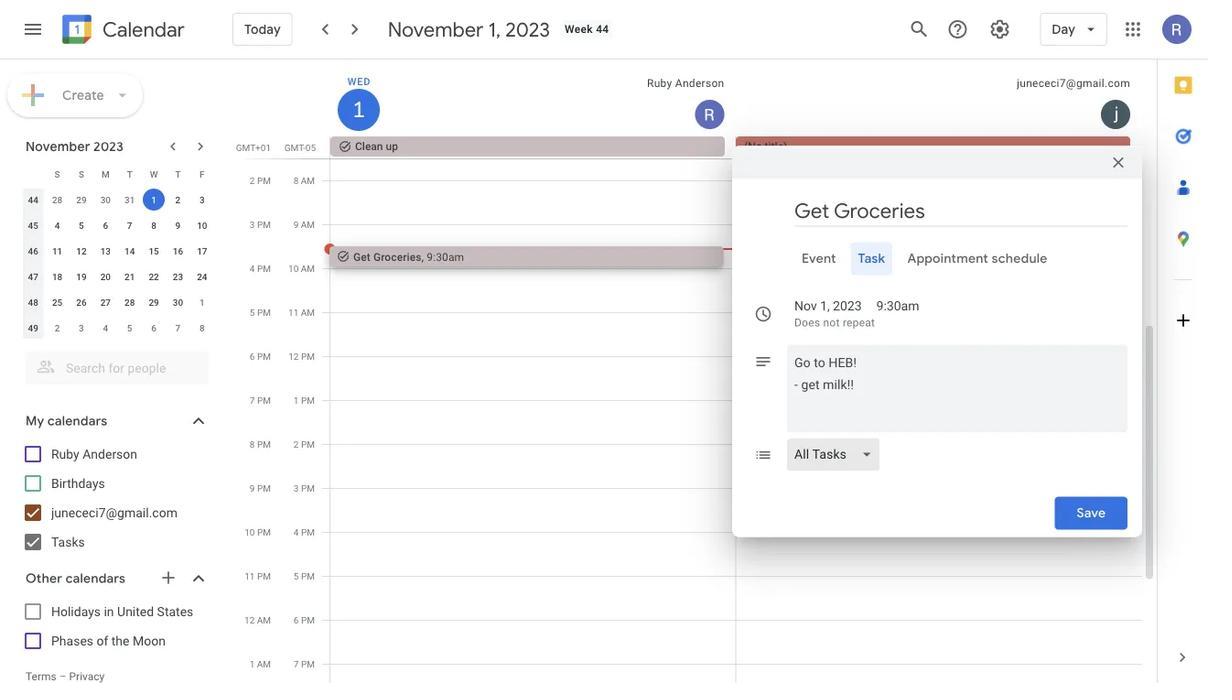 Task type: locate. For each thing, give the bounding box(es) containing it.
30
[[100, 194, 111, 205], [173, 297, 183, 308]]

1 for 'december 1' element
[[200, 297, 205, 308]]

9 up "10 pm" on the left bottom
[[250, 483, 255, 494]]

8 am
[[294, 175, 315, 186]]

1 vertical spatial 5 pm
[[294, 571, 315, 582]]

31
[[125, 194, 135, 205]]

10 up the 11 pm
[[245, 527, 255, 538]]

1 vertical spatial 1,
[[821, 299, 830, 314]]

1, today element
[[143, 189, 165, 211]]

29
[[76, 194, 87, 205], [149, 297, 159, 308]]

0 vertical spatial 2023
[[506, 16, 551, 42]]

1 vertical spatial anderson
[[83, 446, 137, 462]]

2 horizontal spatial 2023
[[834, 299, 862, 314]]

1 horizontal spatial 7 pm
[[294, 658, 315, 669]]

am for 11 am
[[301, 307, 315, 318]]

12
[[76, 245, 87, 256], [289, 351, 299, 362], [245, 615, 255, 626]]

week 44
[[565, 23, 609, 36]]

calendars inside dropdown button
[[66, 571, 126, 587]]

None search field
[[0, 344, 227, 385]]

0 horizontal spatial 2023
[[93, 138, 124, 155]]

t right 'w'
[[175, 169, 181, 180]]

8 inside "element"
[[200, 322, 205, 333]]

4 right "10 pm" on the left bottom
[[294, 527, 299, 538]]

the
[[112, 633, 130, 648]]

6 pm
[[250, 351, 271, 362], [294, 615, 315, 626]]

pm up the 9 pm
[[257, 439, 271, 450]]

0 horizontal spatial 30
[[100, 194, 111, 205]]

am down the 05
[[301, 175, 315, 186]]

1 vertical spatial 44
[[28, 194, 38, 205]]

1 horizontal spatial 2 pm
[[294, 439, 315, 450]]

30 for the 30 element in the top of the page
[[173, 297, 183, 308]]

9:30am right the ,
[[427, 250, 464, 263]]

2 s from the left
[[79, 169, 84, 180]]

october 31 element
[[119, 189, 141, 211]]

44
[[596, 23, 609, 36], [28, 194, 38, 205]]

1 horizontal spatial 9:30am
[[877, 299, 920, 314]]

settings menu image
[[989, 18, 1011, 40]]

12 inside row
[[76, 245, 87, 256]]

6 right 12 am
[[294, 615, 299, 626]]

december 7 element
[[167, 317, 189, 339]]

0 horizontal spatial november
[[26, 138, 90, 155]]

3
[[200, 194, 205, 205], [250, 219, 255, 230], [79, 322, 84, 333], [294, 483, 299, 494]]

11 inside 11 element
[[52, 245, 62, 256]]

10 up 17
[[197, 220, 207, 231]]

0 vertical spatial 44
[[596, 23, 609, 36]]

1 horizontal spatial t
[[175, 169, 181, 180]]

1, up 1 column header
[[489, 16, 501, 42]]

november
[[388, 16, 484, 42], [26, 138, 90, 155]]

1 vertical spatial 6 pm
[[294, 615, 315, 626]]

1 vertical spatial 29
[[149, 297, 159, 308]]

pm left 10 am
[[257, 263, 271, 274]]

tab list
[[1159, 60, 1209, 632], [747, 242, 1128, 275]]

1 horizontal spatial 2023
[[506, 16, 551, 42]]

0 horizontal spatial junececi7@gmail.com
[[51, 505, 178, 520]]

None field
[[788, 438, 887, 471]]

am down 12 am
[[257, 658, 271, 669]]

am down 9 am
[[301, 263, 315, 274]]

Add description text field
[[788, 352, 1128, 418]]

7 up the 14 "element"
[[127, 220, 132, 231]]

21 element
[[119, 266, 141, 288]]

calendars right my at the left bottom of the page
[[48, 413, 107, 430]]

m
[[102, 169, 110, 180]]

0 horizontal spatial 4 pm
[[250, 263, 271, 274]]

november 2023 grid
[[17, 161, 214, 341]]

1 down wed
[[352, 95, 364, 124]]

am for 12 am
[[257, 615, 271, 626]]

1 vertical spatial 2023
[[93, 138, 124, 155]]

0 horizontal spatial 7 pm
[[250, 395, 271, 406]]

0 horizontal spatial ruby
[[51, 446, 79, 462]]

8 down gmt-
[[294, 175, 299, 186]]

9 up 10 am
[[294, 219, 299, 230]]

28 inside the 'october 28' element
[[52, 194, 62, 205]]

1 horizontal spatial tab list
[[1159, 60, 1209, 632]]

pm left 11 am
[[257, 307, 271, 318]]

22
[[149, 271, 159, 282]]

4 right december 3 element
[[103, 322, 108, 333]]

december 3 element
[[70, 317, 92, 339]]

1 vertical spatial november
[[26, 138, 90, 155]]

1 right october 31 element
[[151, 194, 157, 205]]

2 horizontal spatial 12
[[289, 351, 299, 362]]

0 vertical spatial 2 pm
[[250, 175, 271, 186]]

0 vertical spatial 11
[[52, 245, 62, 256]]

s left m
[[79, 169, 84, 180]]

5 pm left 11 am
[[250, 307, 271, 318]]

appointment
[[908, 250, 989, 267]]

5
[[79, 220, 84, 231], [250, 307, 255, 318], [127, 322, 132, 333], [294, 571, 299, 582]]

9 for 9 pm
[[250, 483, 255, 494]]

0 vertical spatial 30
[[100, 194, 111, 205]]

calendars
[[48, 413, 107, 430], [66, 571, 126, 587]]

9:30am
[[427, 250, 464, 263], [877, 299, 920, 314]]

28 inside 28 element
[[125, 297, 135, 308]]

0 vertical spatial 5 pm
[[250, 307, 271, 318]]

row group containing 44
[[21, 187, 214, 341]]

6 right december 5 element
[[151, 322, 157, 333]]

17 element
[[191, 240, 213, 262]]

21
[[125, 271, 135, 282]]

ruby anderson
[[647, 77, 725, 90], [51, 446, 137, 462]]

9 am
[[294, 219, 315, 230]]

0 vertical spatial 9:30am
[[427, 250, 464, 263]]

row group
[[21, 187, 214, 341]]

0 horizontal spatial 28
[[52, 194, 62, 205]]

ruby anderson inside 1 column header
[[647, 77, 725, 90]]

1 horizontal spatial 1,
[[821, 299, 830, 314]]

15 element
[[143, 240, 165, 262]]

0 horizontal spatial 1,
[[489, 16, 501, 42]]

1 horizontal spatial 28
[[125, 297, 135, 308]]

8 for 8 am
[[294, 175, 299, 186]]

wed 1
[[348, 76, 371, 124]]

47
[[28, 271, 38, 282]]

11 up 12 am
[[245, 571, 255, 582]]

9 left '10' element
[[175, 220, 181, 231]]

10
[[197, 220, 207, 231], [289, 263, 299, 274], [245, 527, 255, 538]]

tab list containing event
[[747, 242, 1128, 275]]

44 left the 'october 28' element
[[28, 194, 38, 205]]

0 horizontal spatial 12
[[76, 245, 87, 256]]

am for 8 am
[[301, 175, 315, 186]]

1 vertical spatial 3 pm
[[294, 483, 315, 494]]

0 vertical spatial november
[[388, 16, 484, 42]]

11 down 10 am
[[289, 307, 299, 318]]

44 right week
[[596, 23, 609, 36]]

my
[[26, 413, 44, 430]]

1, up "not"
[[821, 299, 830, 314]]

0 horizontal spatial 3 pm
[[250, 219, 271, 230]]

0 horizontal spatial anderson
[[83, 446, 137, 462]]

t
[[127, 169, 133, 180], [175, 169, 181, 180]]

moon
[[133, 633, 166, 648]]

1 vertical spatial 11
[[289, 307, 299, 318]]

2 pm down the 1 pm
[[294, 439, 315, 450]]

4 pm left 10 am
[[250, 263, 271, 274]]

1 vertical spatial 28
[[125, 297, 135, 308]]

11
[[52, 245, 62, 256], [289, 307, 299, 318], [245, 571, 255, 582]]

december 5 element
[[119, 317, 141, 339]]

0 horizontal spatial s
[[55, 169, 60, 180]]

9 for 9 am
[[294, 219, 299, 230]]

event button
[[795, 242, 844, 275]]

1 inside wed 1
[[352, 95, 364, 124]]

(no title) button
[[736, 136, 1131, 157]]

6 pm right 12 am
[[294, 615, 315, 626]]

1 horizontal spatial 9
[[250, 483, 255, 494]]

am for 1 am
[[257, 658, 271, 669]]

7
[[127, 220, 132, 231], [175, 322, 181, 333], [250, 395, 255, 406], [294, 658, 299, 669]]

0 vertical spatial calendars
[[48, 413, 107, 430]]

12 down 11 am
[[289, 351, 299, 362]]

16
[[173, 245, 183, 256]]

0 horizontal spatial 11
[[52, 245, 62, 256]]

1 horizontal spatial 44
[[596, 23, 609, 36]]

1
[[352, 95, 364, 124], [151, 194, 157, 205], [200, 297, 205, 308], [294, 395, 299, 406], [250, 658, 255, 669]]

row containing clean up
[[322, 136, 1158, 158]]

11 pm
[[245, 571, 271, 582]]

3 pm left 9 am
[[250, 219, 271, 230]]

row containing 48
[[21, 289, 214, 315]]

2 vertical spatial 10
[[245, 527, 255, 538]]

14 element
[[119, 240, 141, 262]]

row group inside "november 2023" grid
[[21, 187, 214, 341]]

0 vertical spatial 4 pm
[[250, 263, 271, 274]]

up
[[386, 140, 398, 153]]

s
[[55, 169, 60, 180], [79, 169, 84, 180]]

1 horizontal spatial ruby anderson
[[647, 77, 725, 90]]

1 am
[[250, 658, 271, 669]]

2023 up repeat
[[834, 299, 862, 314]]

0 vertical spatial 29
[[76, 194, 87, 205]]

9:30am down task
[[877, 299, 920, 314]]

29 right the 'october 28' element
[[76, 194, 87, 205]]

0 vertical spatial 10
[[197, 220, 207, 231]]

1 horizontal spatial 11
[[245, 571, 255, 582]]

6 pm left 12 pm
[[250, 351, 271, 362]]

december 6 element
[[143, 317, 165, 339]]

other calendars
[[26, 571, 126, 587]]

pm right the 9 pm
[[301, 483, 315, 494]]

28
[[52, 194, 62, 205], [125, 297, 135, 308]]

30 right the 29 element
[[173, 297, 183, 308]]

4
[[55, 220, 60, 231], [250, 263, 255, 274], [103, 322, 108, 333], [294, 527, 299, 538]]

49
[[28, 322, 38, 333]]

8 right december 7 element
[[200, 322, 205, 333]]

1 vertical spatial 9:30am
[[877, 299, 920, 314]]

29 right 28 element
[[149, 297, 159, 308]]

10 up 11 am
[[289, 263, 299, 274]]

pm up the 1 pm
[[301, 351, 315, 362]]

0 horizontal spatial ruby anderson
[[51, 446, 137, 462]]

Add title text field
[[795, 197, 1128, 225]]

1 horizontal spatial 5 pm
[[294, 571, 315, 582]]

0 horizontal spatial t
[[127, 169, 133, 180]]

2 vertical spatial 11
[[245, 571, 255, 582]]

am up 12 pm
[[301, 307, 315, 318]]

october 28 element
[[46, 189, 68, 211]]

12 for 12
[[76, 245, 87, 256]]

ruby anderson inside my calendars list
[[51, 446, 137, 462]]

t left 'w'
[[127, 169, 133, 180]]

1 for 1, today element at the top left
[[151, 194, 157, 205]]

5 right 'december 4' element
[[127, 322, 132, 333]]

row containing 44
[[21, 187, 214, 212]]

2023 left week
[[506, 16, 551, 42]]

0 vertical spatial 3 pm
[[250, 219, 271, 230]]

does
[[795, 316, 821, 329]]

november 1, 2023
[[388, 16, 551, 42]]

am down 8 am
[[301, 219, 315, 230]]

1 vertical spatial junececi7@gmail.com
[[51, 505, 178, 520]]

1 horizontal spatial 12
[[245, 615, 255, 626]]

gmt+01
[[236, 142, 271, 153]]

9
[[294, 219, 299, 230], [175, 220, 181, 231], [250, 483, 255, 494]]

(no title)
[[745, 140, 788, 153]]

1 vertical spatial 30
[[173, 297, 183, 308]]

1 horizontal spatial ruby
[[647, 77, 673, 90]]

october 30 element
[[95, 189, 117, 211]]

row containing 49
[[21, 315, 214, 341]]

(no
[[745, 140, 762, 153]]

4 left 10 am
[[250, 263, 255, 274]]

calendars for my calendars
[[48, 413, 107, 430]]

pm left 12 pm
[[257, 351, 271, 362]]

30 element
[[167, 291, 189, 313]]

8 for 8 pm
[[250, 439, 255, 450]]

6
[[103, 220, 108, 231], [151, 322, 157, 333], [250, 351, 255, 362], [294, 615, 299, 626]]

4 right 45
[[55, 220, 60, 231]]

30 right the "october 29" element
[[100, 194, 111, 205]]

pm right 1 am
[[301, 658, 315, 669]]

2 horizontal spatial 11
[[289, 307, 299, 318]]

day button
[[1041, 7, 1108, 51]]

0 vertical spatial 12
[[76, 245, 87, 256]]

2 horizontal spatial 10
[[289, 263, 299, 274]]

anderson
[[676, 77, 725, 90], [83, 446, 137, 462]]

0 horizontal spatial 10
[[197, 220, 207, 231]]

1 horizontal spatial anderson
[[676, 77, 725, 90]]

1 right the 30 element in the top of the page
[[200, 297, 205, 308]]

3 pm
[[250, 219, 271, 230], [294, 483, 315, 494]]

2 vertical spatial 2023
[[834, 299, 862, 314]]

2 pm down the 'gmt+01'
[[250, 175, 271, 186]]

28 left the "october 29" element
[[52, 194, 62, 205]]

pm down the 9 pm
[[257, 527, 271, 538]]

0 vertical spatial 7 pm
[[250, 395, 271, 406]]

0 horizontal spatial 6 pm
[[250, 351, 271, 362]]

9:30am inside 1 grid
[[427, 250, 464, 263]]

12 right 11 element at the left of the page
[[76, 245, 87, 256]]

1 horizontal spatial 30
[[173, 297, 183, 308]]

1 inside 'cell'
[[151, 194, 157, 205]]

26 element
[[70, 291, 92, 313]]

11 for 11 pm
[[245, 571, 255, 582]]

0 vertical spatial 1,
[[489, 16, 501, 42]]

1 vertical spatial ruby
[[51, 446, 79, 462]]

2 right '8 pm'
[[294, 439, 299, 450]]

28 right 27 element
[[125, 297, 135, 308]]

ruby inside 1 column header
[[647, 77, 673, 90]]

12 down the 11 pm
[[245, 615, 255, 626]]

calendar element
[[59, 11, 185, 51]]

9 inside row group
[[175, 220, 181, 231]]

05
[[306, 142, 316, 153]]

0 horizontal spatial 44
[[28, 194, 38, 205]]

1 down 12 pm
[[294, 395, 299, 406]]

junececi7@gmail.com inside my calendars list
[[51, 505, 178, 520]]

2023
[[506, 16, 551, 42], [93, 138, 124, 155], [834, 299, 862, 314]]

46
[[28, 245, 38, 256]]

12 for 12 am
[[245, 615, 255, 626]]

1 horizontal spatial november
[[388, 16, 484, 42]]

7 pm right 1 am
[[294, 658, 315, 669]]

0 vertical spatial anderson
[[676, 77, 725, 90]]

pm down 12 pm
[[301, 395, 315, 406]]

1 vertical spatial 10
[[289, 263, 299, 274]]

task
[[859, 250, 886, 267]]

7 up '8 pm'
[[250, 395, 255, 406]]

pm left 9 am
[[257, 219, 271, 230]]

junececi7@gmail.com down day dropdown button
[[1018, 77, 1131, 90]]

groceries
[[374, 250, 422, 263]]

am for 10 am
[[301, 263, 315, 274]]

2023 for nov 1, 2023
[[834, 299, 862, 314]]

am for 9 am
[[301, 219, 315, 230]]

main drawer image
[[22, 18, 44, 40]]

1 horizontal spatial 29
[[149, 297, 159, 308]]

22 element
[[143, 266, 165, 288]]

0 horizontal spatial 9:30am
[[427, 250, 464, 263]]

1 vertical spatial 12
[[289, 351, 299, 362]]

1 horizontal spatial s
[[79, 169, 84, 180]]

1 pm
[[294, 395, 315, 406]]

10 inside row group
[[197, 220, 207, 231]]

1 vertical spatial calendars
[[66, 571, 126, 587]]

12 pm
[[289, 351, 315, 362]]

29 for the 29 element
[[149, 297, 159, 308]]

4 pm right "10 pm" on the left bottom
[[294, 527, 315, 538]]

0 vertical spatial ruby
[[647, 77, 673, 90]]

0 horizontal spatial 29
[[76, 194, 87, 205]]

row
[[322, 136, 1158, 158], [21, 161, 214, 187], [21, 187, 214, 212], [21, 212, 214, 238], [21, 238, 214, 264], [21, 264, 214, 289], [21, 289, 214, 315], [21, 315, 214, 341]]

1 vertical spatial ruby anderson
[[51, 446, 137, 462]]

am
[[301, 175, 315, 186], [301, 219, 315, 230], [301, 263, 315, 274], [301, 307, 315, 318], [257, 615, 271, 626], [257, 658, 271, 669]]

2 vertical spatial 12
[[245, 615, 255, 626]]

pm
[[257, 175, 271, 186], [257, 219, 271, 230], [257, 263, 271, 274], [257, 307, 271, 318], [257, 351, 271, 362], [301, 351, 315, 362], [257, 395, 271, 406], [301, 395, 315, 406], [257, 439, 271, 450], [301, 439, 315, 450], [257, 483, 271, 494], [301, 483, 315, 494], [257, 527, 271, 538], [301, 527, 315, 538], [257, 571, 271, 582], [301, 571, 315, 582], [301, 615, 315, 626], [301, 658, 315, 669]]

3 pm right the 9 pm
[[294, 483, 315, 494]]

am up 1 am
[[257, 615, 271, 626]]

5 pm right the 11 pm
[[294, 571, 315, 582]]

7 pm up '8 pm'
[[250, 395, 271, 406]]

0 vertical spatial junececi7@gmail.com
[[1018, 77, 1131, 90]]

1 for 1 am
[[250, 658, 255, 669]]

other calendars list
[[4, 597, 227, 656]]

0 horizontal spatial 5 pm
[[250, 307, 271, 318]]

0 horizontal spatial tab list
[[747, 242, 1128, 275]]

2023 up m
[[93, 138, 124, 155]]

4 inside 'december 4' element
[[103, 322, 108, 333]]

pm down the 'gmt+01'
[[257, 175, 271, 186]]

calendars inside dropdown button
[[48, 413, 107, 430]]

pm down "10 pm" on the left bottom
[[257, 571, 271, 582]]

1 horizontal spatial 3 pm
[[294, 483, 315, 494]]

1 horizontal spatial junececi7@gmail.com
[[1018, 77, 1131, 90]]

8 up the 9 pm
[[250, 439, 255, 450]]

junececi7@gmail.com down birthdays
[[51, 505, 178, 520]]

0 horizontal spatial 9
[[175, 220, 181, 231]]

16 element
[[167, 240, 189, 262]]

7 right 1 am
[[294, 658, 299, 669]]

ruby
[[647, 77, 673, 90], [51, 446, 79, 462]]

0 vertical spatial 28
[[52, 194, 62, 205]]

1 down 12 am
[[250, 658, 255, 669]]

44 inside row group
[[28, 194, 38, 205]]

calendars up in
[[66, 571, 126, 587]]

nov 1, 2023
[[795, 299, 862, 314]]

2 pm
[[250, 175, 271, 186], [294, 439, 315, 450]]

november for november 2023
[[26, 138, 90, 155]]

1 vertical spatial 4 pm
[[294, 527, 315, 538]]

2 down the 'gmt+01'
[[250, 175, 255, 186]]

1 horizontal spatial 4 pm
[[294, 527, 315, 538]]

9 for 9
[[175, 220, 181, 231]]

junececi7@gmail.com
[[1018, 77, 1131, 90], [51, 505, 178, 520]]

s up the 'october 28' element
[[55, 169, 60, 180]]

december 8 element
[[191, 317, 213, 339]]

week
[[565, 23, 593, 36]]

10 element
[[191, 214, 213, 236]]

1 horizontal spatial 10
[[245, 527, 255, 538]]



Task type: describe. For each thing, give the bounding box(es) containing it.
today button
[[233, 7, 293, 51]]

day
[[1053, 21, 1076, 38]]

row containing 46
[[21, 238, 214, 264]]

repeat
[[843, 316, 876, 329]]

5 up the '12' element
[[79, 220, 84, 231]]

add other calendars image
[[159, 569, 178, 587]]

1 s from the left
[[55, 169, 60, 180]]

get groceries , 9:30am
[[354, 250, 464, 263]]

20
[[100, 271, 111, 282]]

5 right the 11 pm
[[294, 571, 299, 582]]

create
[[62, 87, 104, 103]]

Search for people text field
[[37, 352, 198, 385]]

schedule
[[992, 250, 1048, 267]]

1 column header
[[331, 60, 737, 136]]

pm left the 1 pm
[[257, 395, 271, 406]]

wed
[[348, 76, 371, 87]]

3 right '10' element
[[250, 219, 255, 230]]

november for november 1, 2023
[[388, 16, 484, 42]]

gmt-
[[285, 142, 306, 153]]

row containing 45
[[21, 212, 214, 238]]

10 for 10 am
[[289, 263, 299, 274]]

48
[[28, 297, 38, 308]]

pm down '8 pm'
[[257, 483, 271, 494]]

8 pm
[[250, 439, 271, 450]]

24
[[197, 271, 207, 282]]

other
[[26, 571, 62, 587]]

1 t from the left
[[127, 169, 133, 180]]

today
[[245, 21, 281, 38]]

3 right the 9 pm
[[294, 483, 299, 494]]

anderson inside my calendars list
[[83, 446, 137, 462]]

2 right 1 'cell'
[[175, 194, 181, 205]]

15
[[149, 245, 159, 256]]

20 element
[[95, 266, 117, 288]]

december 4 element
[[95, 317, 117, 339]]

10 pm
[[245, 527, 271, 538]]

1, for nov
[[821, 299, 830, 314]]

my calendars
[[26, 413, 107, 430]]

pm down the 1 pm
[[301, 439, 315, 450]]

0 vertical spatial 6 pm
[[250, 351, 271, 362]]

7 left december 8 "element"
[[175, 322, 181, 333]]

event
[[802, 250, 837, 267]]

12 am
[[245, 615, 271, 626]]

calendar
[[103, 17, 185, 43]]

wednesday, november 1, today element
[[338, 89, 380, 131]]

11 am
[[289, 307, 315, 318]]

17
[[197, 245, 207, 256]]

tasks
[[51, 534, 85, 550]]

27 element
[[95, 291, 117, 313]]

november 2023
[[26, 138, 124, 155]]

pm right 12 am
[[301, 615, 315, 626]]

appointment schedule button
[[901, 242, 1056, 275]]

30 for october 30 element
[[100, 194, 111, 205]]

my calendars button
[[4, 407, 227, 436]]

19
[[76, 271, 87, 282]]

row containing 47
[[21, 264, 214, 289]]

other calendars button
[[4, 564, 227, 593]]

18 element
[[46, 266, 68, 288]]

holidays in united states
[[51, 604, 194, 619]]

8 up 15 "element"
[[151, 220, 157, 231]]

phases of the moon
[[51, 633, 166, 648]]

12 element
[[70, 240, 92, 262]]

25 element
[[46, 291, 68, 313]]

45
[[28, 220, 38, 231]]

28 element
[[119, 291, 141, 313]]

3 up '10' element
[[200, 194, 205, 205]]

my calendars list
[[4, 440, 227, 557]]

18
[[52, 271, 62, 282]]

of
[[97, 633, 108, 648]]

,
[[422, 250, 424, 263]]

phases
[[51, 633, 93, 648]]

states
[[157, 604, 194, 619]]

5 left 11 am
[[250, 307, 255, 318]]

united
[[117, 604, 154, 619]]

14
[[125, 245, 135, 256]]

f
[[200, 169, 205, 180]]

10 for 10 pm
[[245, 527, 255, 538]]

2 t from the left
[[175, 169, 181, 180]]

12 for 12 pm
[[289, 351, 299, 362]]

task button
[[851, 242, 893, 275]]

clean up
[[355, 140, 398, 153]]

28 for 28 element
[[125, 297, 135, 308]]

11 element
[[46, 240, 68, 262]]

december 1 element
[[191, 291, 213, 313]]

appointment schedule
[[908, 250, 1048, 267]]

23 element
[[167, 266, 189, 288]]

6 left 12 pm
[[250, 351, 255, 362]]

9 pm
[[250, 483, 271, 494]]

26
[[76, 297, 87, 308]]

1 cell
[[142, 187, 166, 212]]

title)
[[765, 140, 788, 153]]

ruby inside my calendars list
[[51, 446, 79, 462]]

13 element
[[95, 240, 117, 262]]

holidays
[[51, 604, 101, 619]]

calendars for other calendars
[[66, 571, 126, 587]]

row inside 1 grid
[[322, 136, 1158, 158]]

1 grid
[[234, 60, 1158, 683]]

birthdays
[[51, 476, 105, 491]]

october 29 element
[[70, 189, 92, 211]]

pm right "10 pm" on the left bottom
[[301, 527, 315, 538]]

row containing s
[[21, 161, 214, 187]]

8 for december 8 "element"
[[200, 322, 205, 333]]

junececi7@gmail.com inside 1 grid
[[1018, 77, 1131, 90]]

in
[[104, 604, 114, 619]]

create button
[[7, 73, 143, 117]]

13
[[100, 245, 111, 256]]

1 vertical spatial 7 pm
[[294, 658, 315, 669]]

11 for 11 am
[[289, 307, 299, 318]]

0 horizontal spatial 2 pm
[[250, 175, 271, 186]]

11 for 11
[[52, 245, 62, 256]]

clean
[[355, 140, 383, 153]]

december 2 element
[[46, 317, 68, 339]]

24 element
[[191, 266, 213, 288]]

28 for the 'october 28' element
[[52, 194, 62, 205]]

pm right the 11 pm
[[301, 571, 315, 582]]

1 vertical spatial 2 pm
[[294, 439, 315, 450]]

1 for 1 pm
[[294, 395, 299, 406]]

nov
[[795, 299, 818, 314]]

25
[[52, 297, 62, 308]]

anderson inside 1 column header
[[676, 77, 725, 90]]

6 up 13 element
[[103, 220, 108, 231]]

10 for 10
[[197, 220, 207, 231]]

1, for november
[[489, 16, 501, 42]]

does not repeat
[[795, 316, 876, 329]]

w
[[150, 169, 158, 180]]

10 am
[[289, 263, 315, 274]]

clean up button
[[331, 136, 725, 157]]

get
[[354, 250, 371, 263]]

29 element
[[143, 291, 165, 313]]

29 for the "october 29" element
[[76, 194, 87, 205]]

3 right december 2 element
[[79, 322, 84, 333]]

27
[[100, 297, 111, 308]]

2 left december 3 element
[[55, 322, 60, 333]]

calendar heading
[[99, 17, 185, 43]]

not
[[824, 316, 840, 329]]

gmt-05
[[285, 142, 316, 153]]

23
[[173, 271, 183, 282]]

19 element
[[70, 266, 92, 288]]

2023 for november 1, 2023
[[506, 16, 551, 42]]



Task type: vqa. For each thing, say whether or not it's contained in the screenshot.
11 in the November 2023 grid
yes



